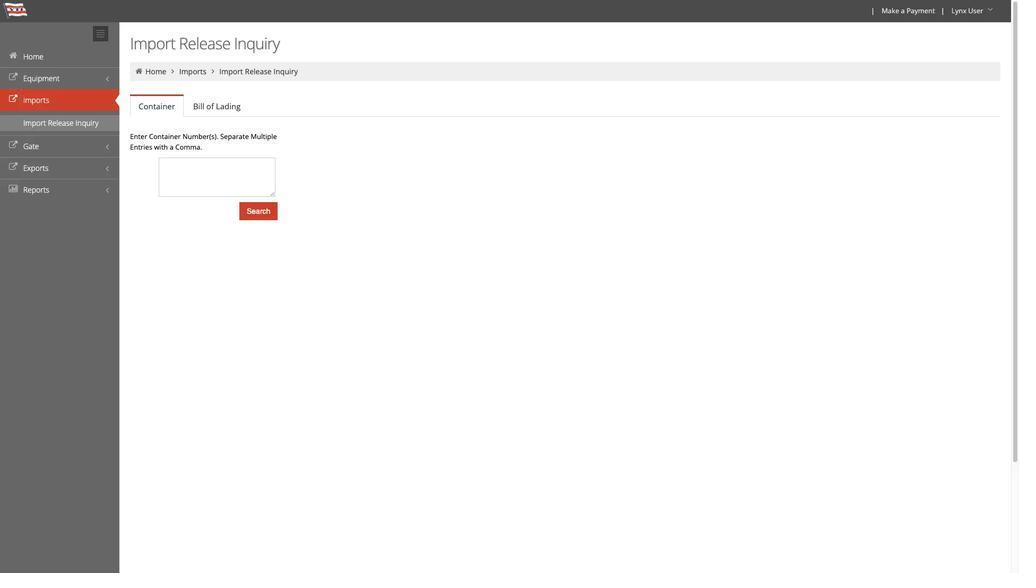 Task type: describe. For each thing, give the bounding box(es) containing it.
1 vertical spatial home
[[145, 66, 166, 76]]

make a payment
[[882, 6, 936, 15]]

enter
[[130, 132, 147, 141]]

2 vertical spatial inquiry
[[76, 118, 99, 128]]

exports
[[23, 163, 49, 173]]

0 horizontal spatial home
[[23, 52, 44, 62]]

lynx user link
[[947, 0, 1000, 22]]

2 | from the left
[[941, 6, 945, 15]]

external link image for equipment
[[8, 74, 19, 81]]

2 horizontal spatial release
[[245, 66, 272, 76]]

imports inside 'link'
[[23, 95, 49, 105]]

1 horizontal spatial home link
[[145, 66, 166, 76]]

payment
[[907, 6, 936, 15]]

gate link
[[0, 135, 119, 157]]

0 vertical spatial inquiry
[[234, 32, 280, 54]]

exports link
[[0, 157, 119, 179]]

equipment link
[[0, 67, 119, 89]]

1 angle right image from the left
[[168, 67, 178, 75]]

search
[[247, 207, 271, 216]]

0 horizontal spatial release
[[48, 118, 74, 128]]

0 horizontal spatial home link
[[0, 46, 119, 67]]

search button
[[240, 202, 278, 220]]

bill of lading link
[[185, 96, 249, 117]]

0 vertical spatial home image
[[8, 52, 19, 59]]

reports
[[23, 185, 49, 195]]

2 angle right image from the left
[[208, 67, 218, 75]]

a inside enter container number(s).  separate multiple entries with a comma.
[[170, 142, 174, 152]]

0 vertical spatial a
[[902, 6, 905, 15]]

bill of lading
[[193, 101, 241, 112]]

0 vertical spatial import release inquiry
[[130, 32, 280, 54]]

entries
[[130, 142, 152, 152]]

1 horizontal spatial imports link
[[179, 66, 207, 76]]

equipment
[[23, 73, 60, 83]]

bill
[[193, 101, 204, 112]]

external link image for imports
[[8, 96, 19, 103]]

external link image for exports
[[8, 164, 19, 171]]

1 horizontal spatial import
[[130, 32, 175, 54]]



Task type: locate. For each thing, give the bounding box(es) containing it.
make a payment link
[[877, 0, 939, 22]]

0 horizontal spatial import
[[23, 118, 46, 128]]

1 vertical spatial inquiry
[[274, 66, 298, 76]]

a right with
[[170, 142, 174, 152]]

1 horizontal spatial |
[[941, 6, 945, 15]]

0 vertical spatial import
[[130, 32, 175, 54]]

1 horizontal spatial home
[[145, 66, 166, 76]]

0 vertical spatial container
[[139, 101, 175, 112]]

home link up container "link"
[[145, 66, 166, 76]]

0 horizontal spatial imports link
[[0, 89, 119, 111]]

inquiry
[[234, 32, 280, 54], [274, 66, 298, 76], [76, 118, 99, 128]]

imports up bill
[[179, 66, 207, 76]]

0 horizontal spatial import release inquiry link
[[0, 115, 119, 131]]

0 horizontal spatial a
[[170, 142, 174, 152]]

3 external link image from the top
[[8, 164, 19, 171]]

1 horizontal spatial a
[[902, 6, 905, 15]]

1 horizontal spatial release
[[179, 32, 230, 54]]

1 vertical spatial external link image
[[8, 96, 19, 103]]

1 vertical spatial imports link
[[0, 89, 119, 111]]

container up enter
[[139, 101, 175, 112]]

0 vertical spatial import release inquiry link
[[219, 66, 298, 76]]

| left make
[[872, 6, 875, 15]]

0 horizontal spatial |
[[872, 6, 875, 15]]

0 horizontal spatial home image
[[8, 52, 19, 59]]

1 vertical spatial release
[[245, 66, 272, 76]]

1 | from the left
[[872, 6, 875, 15]]

separate
[[220, 132, 249, 141]]

1 vertical spatial container
[[149, 132, 181, 141]]

home up equipment
[[23, 52, 44, 62]]

0 horizontal spatial imports
[[23, 95, 49, 105]]

container inside "link"
[[139, 101, 175, 112]]

home link
[[0, 46, 119, 67], [145, 66, 166, 76]]

1 vertical spatial a
[[170, 142, 174, 152]]

| left lynx
[[941, 6, 945, 15]]

1 vertical spatial import release inquiry link
[[0, 115, 119, 131]]

home image up equipment link
[[8, 52, 19, 59]]

angle right image
[[168, 67, 178, 75], [208, 67, 218, 75]]

external link image down external link icon
[[8, 164, 19, 171]]

user
[[969, 6, 984, 15]]

1 external link image from the top
[[8, 74, 19, 81]]

imports
[[179, 66, 207, 76], [23, 95, 49, 105]]

external link image inside exports link
[[8, 164, 19, 171]]

1 vertical spatial home image
[[134, 67, 144, 75]]

lynx
[[952, 6, 967, 15]]

2 vertical spatial release
[[48, 118, 74, 128]]

home up container "link"
[[145, 66, 166, 76]]

bar chart image
[[8, 185, 19, 193]]

with
[[154, 142, 168, 152]]

0 vertical spatial home
[[23, 52, 44, 62]]

container link
[[130, 96, 184, 117]]

external link image inside equipment link
[[8, 74, 19, 81]]

0 horizontal spatial angle right image
[[168, 67, 178, 75]]

imports link down equipment
[[0, 89, 119, 111]]

comma.
[[175, 142, 202, 152]]

2 horizontal spatial import
[[219, 66, 243, 76]]

multiple
[[251, 132, 277, 141]]

import release inquiry link up 'gate' link
[[0, 115, 119, 131]]

gate
[[23, 141, 39, 151]]

2 vertical spatial import release inquiry
[[23, 118, 99, 128]]

1 vertical spatial import
[[219, 66, 243, 76]]

imports down equipment
[[23, 95, 49, 105]]

0 vertical spatial release
[[179, 32, 230, 54]]

release
[[179, 32, 230, 54], [245, 66, 272, 76], [48, 118, 74, 128]]

container inside enter container number(s).  separate multiple entries with a comma.
[[149, 132, 181, 141]]

make
[[882, 6, 900, 15]]

0 vertical spatial imports link
[[179, 66, 207, 76]]

external link image up external link icon
[[8, 96, 19, 103]]

None text field
[[159, 158, 276, 197]]

0 vertical spatial imports
[[179, 66, 207, 76]]

of
[[207, 101, 214, 112]]

a right make
[[902, 6, 905, 15]]

import release inquiry link
[[219, 66, 298, 76], [0, 115, 119, 131]]

1 vertical spatial import release inquiry
[[219, 66, 298, 76]]

a
[[902, 6, 905, 15], [170, 142, 174, 152]]

1 vertical spatial imports
[[23, 95, 49, 105]]

angle right image up of
[[208, 67, 218, 75]]

external link image
[[8, 142, 19, 149]]

1 horizontal spatial angle right image
[[208, 67, 218, 75]]

enter container number(s).  separate multiple entries with a comma.
[[130, 132, 277, 152]]

2 vertical spatial import
[[23, 118, 46, 128]]

home image up container "link"
[[134, 67, 144, 75]]

1 horizontal spatial import release inquiry link
[[219, 66, 298, 76]]

imports link up bill
[[179, 66, 207, 76]]

import release inquiry
[[130, 32, 280, 54], [219, 66, 298, 76], [23, 118, 99, 128]]

2 vertical spatial external link image
[[8, 164, 19, 171]]

import
[[130, 32, 175, 54], [219, 66, 243, 76], [23, 118, 46, 128]]

reports link
[[0, 179, 119, 201]]

number(s).
[[183, 132, 219, 141]]

0 vertical spatial external link image
[[8, 74, 19, 81]]

home
[[23, 52, 44, 62], [145, 66, 166, 76]]

lading
[[216, 101, 241, 112]]

import release inquiry link up lading on the top of page
[[219, 66, 298, 76]]

|
[[872, 6, 875, 15], [941, 6, 945, 15]]

home link up equipment
[[0, 46, 119, 67]]

2 external link image from the top
[[8, 96, 19, 103]]

external link image left equipment
[[8, 74, 19, 81]]

1 horizontal spatial home image
[[134, 67, 144, 75]]

container up with
[[149, 132, 181, 141]]

imports link
[[179, 66, 207, 76], [0, 89, 119, 111]]

home image
[[8, 52, 19, 59], [134, 67, 144, 75]]

container
[[139, 101, 175, 112], [149, 132, 181, 141]]

angle right image up container "link"
[[168, 67, 178, 75]]

external link image
[[8, 74, 19, 81], [8, 96, 19, 103], [8, 164, 19, 171]]

angle down image
[[986, 6, 996, 13]]

lynx user
[[952, 6, 984, 15]]

1 horizontal spatial imports
[[179, 66, 207, 76]]



Task type: vqa. For each thing, say whether or not it's contained in the screenshot.
middle your
no



